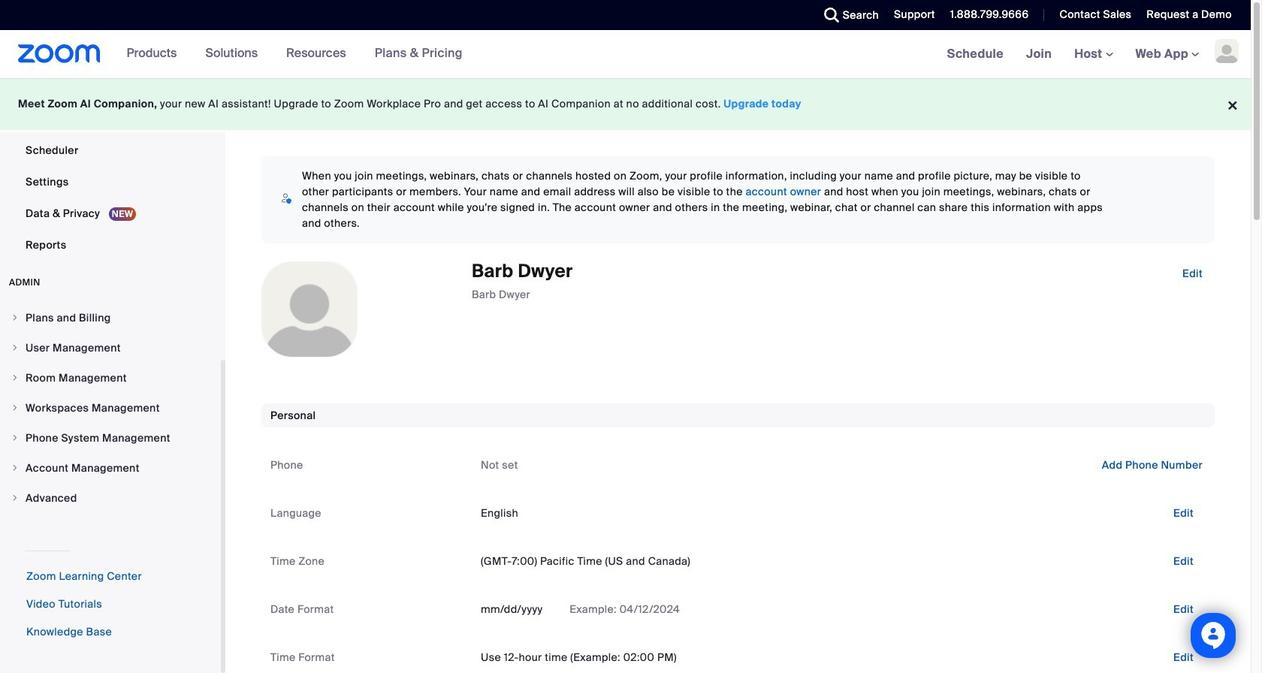 Task type: vqa. For each thing, say whether or not it's contained in the screenshot.
6th menu item from the bottom of the "Admin Menu" menu
yes



Task type: describe. For each thing, give the bounding box(es) containing it.
7 menu item from the top
[[0, 484, 221, 512]]

3 right image from the top
[[11, 403, 20, 412]]

admin menu menu
[[0, 304, 221, 514]]

3 menu item from the top
[[0, 364, 221, 392]]

4 right image from the top
[[11, 434, 20, 443]]

6 menu item from the top
[[0, 454, 221, 482]]

1 right image from the top
[[11, 313, 20, 322]]

1 menu item from the top
[[0, 304, 221, 332]]

personal menu menu
[[0, 0, 221, 261]]

5 right image from the top
[[11, 494, 20, 503]]

4 menu item from the top
[[0, 394, 221, 422]]



Task type: locate. For each thing, give the bounding box(es) containing it.
profile picture image
[[1215, 39, 1239, 63]]

0 vertical spatial right image
[[11, 343, 20, 352]]

2 right image from the top
[[11, 464, 20, 473]]

banner
[[0, 30, 1251, 79]]

1 vertical spatial right image
[[11, 464, 20, 473]]

zoom logo image
[[18, 44, 100, 63]]

user photo image
[[262, 262, 357, 357]]

right image
[[11, 343, 20, 352], [11, 464, 20, 473]]

meetings navigation
[[936, 30, 1251, 79]]

5 menu item from the top
[[0, 424, 221, 452]]

2 menu item from the top
[[0, 334, 221, 362]]

2 right image from the top
[[11, 373, 20, 382]]

product information navigation
[[100, 30, 474, 78]]

1 right image from the top
[[11, 343, 20, 352]]

edit user photo image
[[298, 303, 322, 316]]

footer
[[0, 78, 1251, 130]]

menu item
[[0, 304, 221, 332], [0, 334, 221, 362], [0, 364, 221, 392], [0, 394, 221, 422], [0, 424, 221, 452], [0, 454, 221, 482], [0, 484, 221, 512]]

right image
[[11, 313, 20, 322], [11, 373, 20, 382], [11, 403, 20, 412], [11, 434, 20, 443], [11, 494, 20, 503]]



